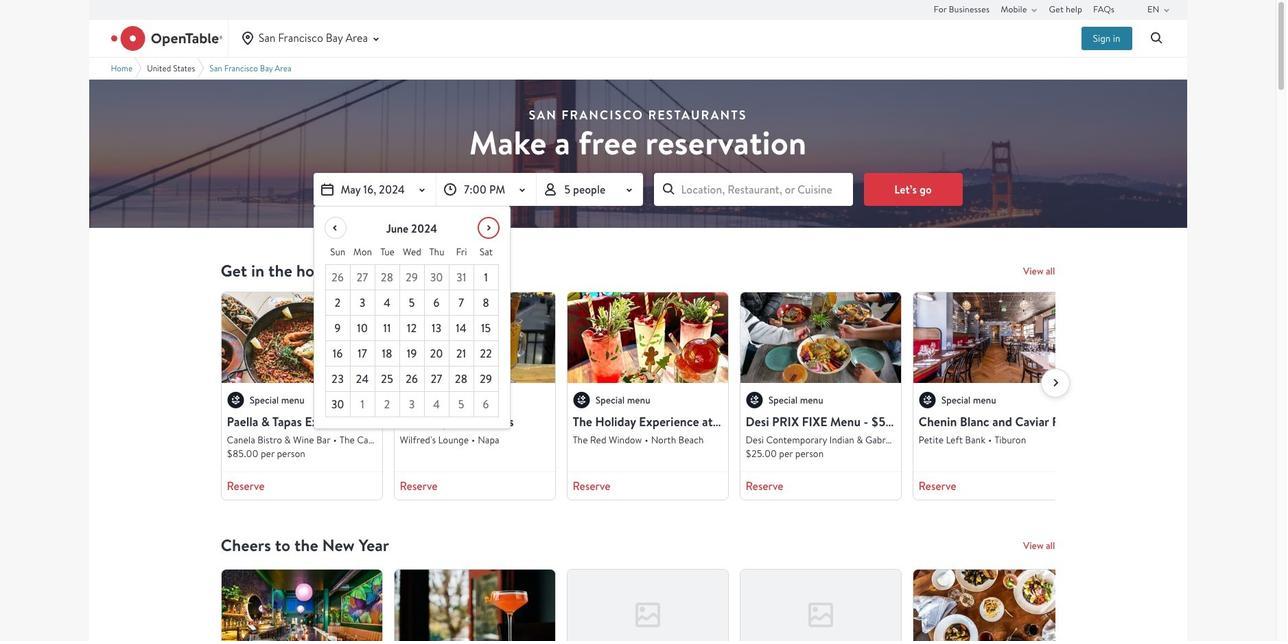 Task type: locate. For each thing, give the bounding box(es) containing it.
friday element
[[449, 240, 474, 265]]

1 experience type image from the left
[[746, 392, 763, 409]]

experience type image for a photo of petite left bank restaurant
[[919, 392, 936, 409]]

2 horizontal spatial experience type image
[[573, 392, 590, 409]]

a photo of sidebar - oakland restaurant image
[[395, 570, 555, 641]]

saturday element
[[474, 240, 499, 265]]

3 experience type image from the left
[[573, 392, 590, 409]]

experience type image
[[227, 392, 244, 409], [400, 392, 417, 409], [573, 392, 590, 409]]

2 experience type image from the left
[[400, 392, 417, 409]]

a photo of ula restaurant & tapas bar restaurant image
[[805, 599, 837, 632]]

experience type image for the "a photo of desi contemporary indian & gabru bar restaurant"
[[746, 392, 763, 409]]

a photo of desi contemporary indian & gabru bar restaurant image
[[741, 293, 901, 383]]

1 horizontal spatial experience type image
[[400, 392, 417, 409]]

experience type image
[[746, 392, 763, 409], [919, 392, 936, 409]]

row group
[[326, 265, 499, 418]]

1 horizontal spatial experience type image
[[919, 392, 936, 409]]

None field
[[654, 173, 853, 206]]

2 experience type image from the left
[[919, 392, 936, 409]]

0 horizontal spatial experience type image
[[746, 392, 763, 409]]

a photo of fogo de chao - emeryville, ca restaurant image
[[631, 599, 664, 632]]

Please input a Location, Restaurant or Cuisine field
[[654, 173, 853, 206]]

grid
[[325, 240, 499, 418]]

sunday element
[[326, 240, 351, 265]]

a photo of the red window restaurant image
[[568, 293, 728, 383]]

experience type image for a photo of the red window restaurant
[[573, 392, 590, 409]]

0 horizontal spatial experience type image
[[227, 392, 244, 409]]

1 experience type image from the left
[[227, 392, 244, 409]]



Task type: describe. For each thing, give the bounding box(es) containing it.
opentable logo image
[[111, 26, 222, 51]]

wednesday element
[[400, 240, 425, 265]]

thursday element
[[425, 240, 449, 265]]

a photo of left bank - jack london square restaurant image
[[914, 570, 1074, 641]]

a photo of petite left bank restaurant image
[[914, 293, 1074, 383]]

a photo of canela bistro & wine bar restaurant image
[[221, 293, 382, 383]]

a photo of sobre mesa restaurant image
[[221, 570, 382, 641]]

a photo of wilfred's lounge restaurant image
[[395, 293, 555, 383]]

monday element
[[351, 240, 375, 265]]

tuesday element
[[375, 240, 400, 265]]

experience type image for "a photo of wilfred's lounge restaurant"
[[400, 392, 417, 409]]

experience type image for a photo of canela bistro & wine bar restaurant
[[227, 392, 244, 409]]



Task type: vqa. For each thing, say whether or not it's contained in the screenshot.
Experience type image corresponding to A PHOTO OF THE RED WINDOW RESTAURANT
yes



